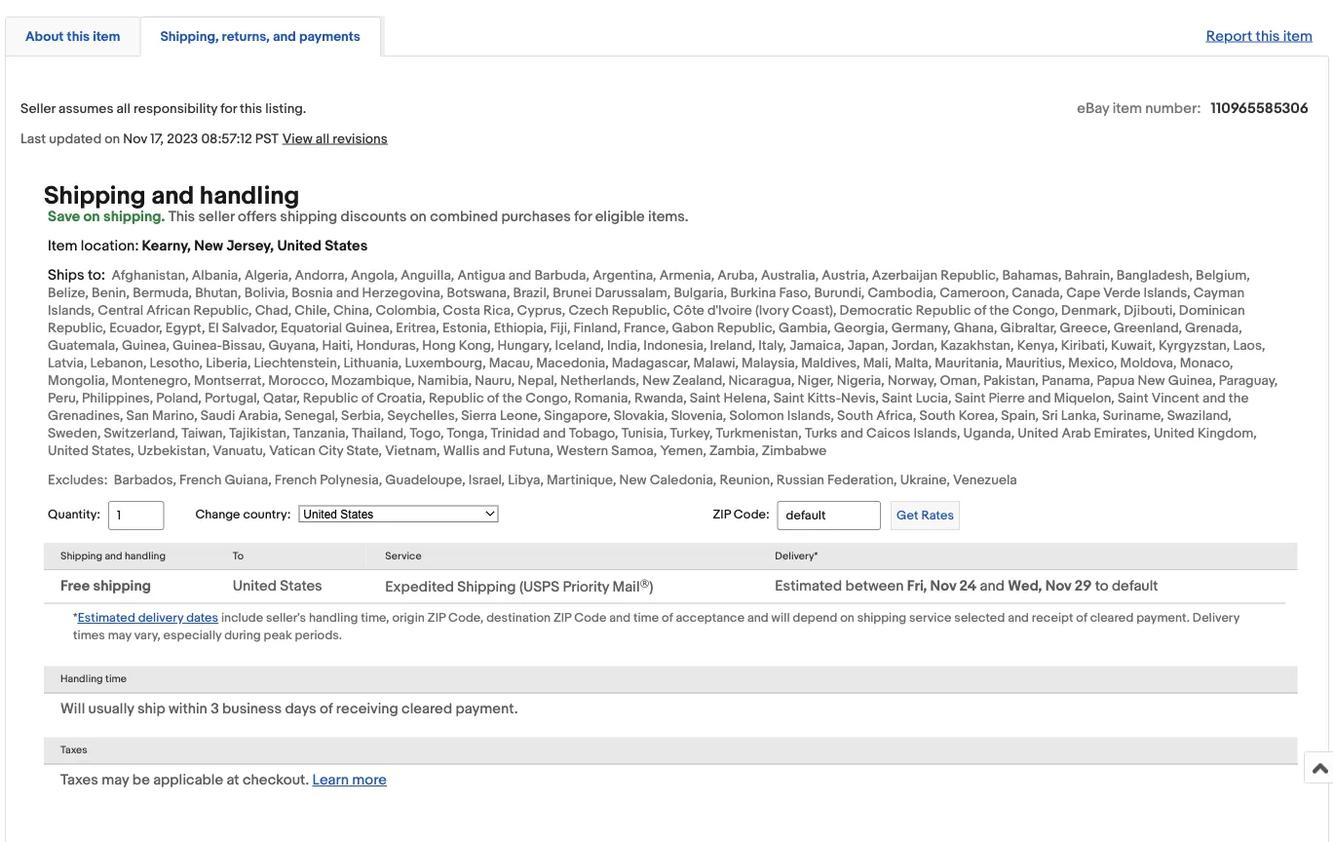 Task type: locate. For each thing, give the bounding box(es) containing it.
zip left the code:
[[713, 508, 731, 523]]

all right view
[[316, 131, 330, 148]]

slovenia,
[[671, 408, 727, 425]]

republic, up cameroon,
[[941, 268, 1000, 284]]

time down )
[[634, 611, 659, 627]]

republic up senegal, on the left of page
[[303, 390, 358, 407]]

malta,
[[895, 355, 932, 372]]

1 vertical spatial shipping
[[93, 578, 151, 596]]

tonga,
[[447, 425, 488, 442]]

slovakia,
[[614, 408, 668, 425]]

1 horizontal spatial all
[[316, 131, 330, 148]]

1 horizontal spatial republic
[[429, 390, 484, 407]]

item right report
[[1284, 28, 1313, 45]]

vanuatu,
[[213, 443, 266, 460]]

report this item
[[1207, 28, 1313, 45]]

1 horizontal spatial estimated
[[775, 578, 843, 596]]

1 vertical spatial states
[[280, 578, 322, 596]]

taxes down will
[[60, 745, 88, 758]]

0 vertical spatial payment.
[[1137, 611, 1190, 627]]

handling up periods.
[[309, 611, 358, 627]]

0 vertical spatial states
[[325, 237, 368, 255]]

handling for shipping and handling
[[125, 550, 166, 563]]

2 taxes from the top
[[60, 772, 98, 790]]

taxes left be
[[60, 772, 98, 790]]

republic up germany,
[[916, 303, 971, 319]]

1 vertical spatial cleared
[[402, 701, 453, 719]]

congo, down canada, on the top right of the page
[[1013, 303, 1059, 319]]

service
[[385, 550, 422, 563]]

congo, down the nepal,
[[526, 390, 571, 407]]

2 vertical spatial handling
[[309, 611, 358, 627]]

payment.
[[1137, 611, 1190, 627], [456, 701, 518, 719]]

united up andorra,
[[277, 237, 322, 255]]

payment. down default
[[1137, 611, 1190, 627]]

shipping for shipping and handling save on shipping. this seller offers shipping discounts on combined purchases for eligible items.
[[44, 181, 146, 211]]

1 horizontal spatial south
[[920, 408, 956, 425]]

about
[[25, 29, 64, 45]]

number:
[[1146, 100, 1202, 117]]

assumes
[[58, 101, 114, 117]]

1 vertical spatial all
[[316, 131, 330, 148]]

costa
[[443, 303, 481, 319]]

on right "save"
[[83, 208, 100, 226]]

excludes:
[[48, 472, 108, 489]]

1 south from the left
[[838, 408, 874, 425]]

0 horizontal spatial shipping
[[93, 578, 151, 596]]

congo,
[[1013, 303, 1059, 319], [526, 390, 571, 407]]

guinea, down the china,
[[345, 320, 393, 337]]

cleared down the to
[[1091, 611, 1134, 627]]

handling for include seller's handling time, origin zip code, destination zip code and time of acceptance and will depend on shipping service selected and receipt of cleared payment. delivery times may vary, especially during peak periods.
[[309, 611, 358, 627]]

states up andorra,
[[325, 237, 368, 255]]

and right returns, at the top left of page
[[273, 29, 296, 45]]

states up seller's
[[280, 578, 322, 596]]

republic,
[[941, 268, 1000, 284], [193, 303, 252, 319], [612, 303, 671, 319], [48, 320, 106, 337], [717, 320, 776, 337]]

depend
[[793, 611, 838, 627]]

miquelon,
[[1055, 390, 1115, 407]]

the up leone,
[[502, 390, 523, 407]]

0 vertical spatial all
[[117, 101, 131, 117]]

coast),
[[792, 303, 837, 319]]

cyprus,
[[517, 303, 566, 319]]

guinea, down ecuador,
[[122, 338, 170, 354]]

1 horizontal spatial nov
[[931, 578, 957, 596]]

0 horizontal spatial item
[[93, 29, 120, 45]]

2 horizontal spatial the
[[1229, 390, 1249, 407]]

0 horizontal spatial handling
[[125, 550, 166, 563]]

item
[[1284, 28, 1313, 45], [93, 29, 120, 45], [1113, 100, 1143, 117]]

saint up africa,
[[882, 390, 913, 407]]

on
[[105, 131, 120, 148], [83, 208, 100, 226], [410, 208, 427, 226], [841, 611, 855, 627]]

1 horizontal spatial for
[[574, 208, 592, 226]]

montserrat,
[[194, 373, 265, 389]]

combined
[[430, 208, 498, 226]]

verde
[[1104, 285, 1141, 302]]

singapore,
[[544, 408, 611, 425]]

niger,
[[798, 373, 834, 389]]

0 horizontal spatial this
[[67, 29, 90, 45]]

kazakhstan,
[[941, 338, 1015, 354]]

bosnia
[[292, 285, 333, 302]]

netherlands,
[[561, 373, 640, 389]]

for up 08:57:12
[[221, 101, 237, 117]]

georgia,
[[834, 320, 889, 337]]

0 horizontal spatial all
[[117, 101, 131, 117]]

wallis
[[443, 443, 480, 460]]

turkmenistan,
[[716, 425, 802, 442]]

payment. down code,
[[456, 701, 518, 719]]

0 vertical spatial cleared
[[1091, 611, 1134, 627]]

code,
[[448, 611, 484, 627]]

1 horizontal spatial french
[[275, 472, 317, 489]]

islands, down bangladesh,
[[1144, 285, 1191, 302]]

0 vertical spatial for
[[221, 101, 237, 117]]

1 horizontal spatial the
[[990, 303, 1010, 319]]

0 horizontal spatial south
[[838, 408, 874, 425]]

0 vertical spatial guinea,
[[345, 320, 393, 337]]

Quantity: text field
[[108, 502, 164, 531]]

senegal,
[[285, 408, 338, 425]]

1 horizontal spatial cleared
[[1091, 611, 1134, 627]]

and left seller
[[151, 181, 194, 211]]

2 vertical spatial shipping
[[458, 579, 516, 597]]

islands, down belize, in the top left of the page
[[48, 303, 95, 319]]

2 horizontal spatial item
[[1284, 28, 1313, 45]]

french down vatican
[[275, 472, 317, 489]]

tab list
[[5, 13, 1330, 57]]

zip code:
[[713, 508, 770, 523]]

shipping up location:
[[44, 181, 146, 211]]

0 vertical spatial may
[[108, 629, 131, 644]]

1 vertical spatial for
[[574, 208, 592, 226]]

zambia,
[[710, 443, 759, 460]]

new down seller
[[194, 237, 223, 255]]

)
[[650, 579, 654, 597]]

1 horizontal spatial shipping
[[280, 208, 338, 226]]

for left eligible
[[574, 208, 592, 226]]

0 vertical spatial estimated
[[775, 578, 843, 596]]

germany,
[[892, 320, 951, 337]]

during
[[224, 629, 261, 644]]

handling inside shipping and handling save on shipping. this seller offers shipping discounts on combined purchases for eligible items.
[[200, 181, 300, 211]]

nov left 17,
[[123, 131, 147, 148]]

0 vertical spatial taxes
[[60, 745, 88, 758]]

0 horizontal spatial time
[[105, 674, 127, 686]]

1 horizontal spatial item
[[1113, 100, 1143, 117]]

code
[[574, 611, 607, 627]]

on right depend
[[841, 611, 855, 627]]

2 horizontal spatial handling
[[309, 611, 358, 627]]

this inside button
[[67, 29, 90, 45]]

and down singapore,
[[543, 425, 566, 442]]

(usps
[[520, 579, 560, 597]]

venezuela
[[954, 472, 1018, 489]]

libya,
[[508, 472, 544, 489]]

and right code
[[610, 611, 631, 627]]

0 vertical spatial congo,
[[1013, 303, 1059, 319]]

1 vertical spatial payment.
[[456, 701, 518, 719]]

between
[[846, 578, 904, 596]]

time inside "include seller's handling time, origin zip code, destination zip code and time of acceptance and will depend on shipping service selected and receipt of cleared payment. delivery times may vary, especially during peak periods."
[[634, 611, 659, 627]]

greenland,
[[1114, 320, 1183, 337]]

0 horizontal spatial zip
[[428, 611, 446, 627]]

0 horizontal spatial payment.
[[456, 701, 518, 719]]

estimated up times
[[78, 611, 135, 627]]

morocco,
[[268, 373, 328, 389]]

of down nauru,
[[487, 390, 499, 407]]

1 horizontal spatial states
[[325, 237, 368, 255]]

shipping up 'free'
[[60, 550, 102, 563]]

all right assumes
[[117, 101, 131, 117]]

delivery
[[138, 611, 184, 627]]

1 vertical spatial congo,
[[526, 390, 571, 407]]

1 horizontal spatial congo,
[[1013, 303, 1059, 319]]

0 horizontal spatial cleared
[[402, 701, 453, 719]]

estimated up depend
[[775, 578, 843, 596]]

handling inside "include seller's handling time, origin zip code, destination zip code and time of acceptance and will depend on shipping service selected and receipt of cleared payment. delivery times may vary, especially during peak periods."
[[309, 611, 358, 627]]

and right turks
[[841, 425, 864, 442]]

guyana,
[[268, 338, 319, 354]]

and up the sri
[[1028, 390, 1051, 407]]

cape
[[1067, 285, 1101, 302]]

d'ivoire
[[708, 303, 753, 319]]

location:
[[81, 237, 139, 255]]

wed,
[[1008, 578, 1043, 596]]

0 vertical spatial shipping
[[280, 208, 338, 226]]

united down sweden,
[[48, 443, 89, 460]]

of left acceptance
[[662, 611, 673, 627]]

time up the usually
[[105, 674, 127, 686]]

the up "ghana,"
[[990, 303, 1010, 319]]

shipping inside shipping and handling save on shipping. this seller offers shipping discounts on combined purchases for eligible items.
[[44, 181, 146, 211]]

and up brazil, at the left of the page
[[509, 268, 532, 284]]

item right ebay
[[1113, 100, 1143, 117]]

united down swaziland,
[[1154, 425, 1195, 442]]

2 horizontal spatial this
[[1256, 28, 1281, 45]]

saint down the "zealand,"
[[690, 390, 721, 407]]

federation,
[[828, 472, 898, 489]]

2 horizontal spatial shipping
[[858, 611, 907, 627]]

seller
[[20, 101, 55, 117]]

south down the "lucia,"
[[920, 408, 956, 425]]

saint up korea,
[[955, 390, 986, 407]]

2 vertical spatial shipping
[[858, 611, 907, 627]]

may
[[108, 629, 131, 644], [102, 772, 129, 790]]

report
[[1207, 28, 1253, 45]]

1 horizontal spatial payment.
[[1137, 611, 1190, 627]]

0 horizontal spatial nov
[[123, 131, 147, 148]]

item right about
[[93, 29, 120, 45]]

may inside "include seller's handling time, origin zip code, destination zip code and time of acceptance and will depend on shipping service selected and receipt of cleared payment. delivery times may vary, especially during peak periods."
[[108, 629, 131, 644]]

shipping right offers
[[280, 208, 338, 226]]

the down paraguay,
[[1229, 390, 1249, 407]]

especially
[[163, 629, 222, 644]]

brazil,
[[513, 285, 550, 302]]

zip left code
[[554, 611, 572, 627]]

shipping down the between
[[858, 611, 907, 627]]

zip right origin
[[428, 611, 446, 627]]

2 horizontal spatial guinea,
[[1169, 373, 1217, 389]]

andorra,
[[295, 268, 348, 284]]

this right about
[[67, 29, 90, 45]]

5 saint from the left
[[1118, 390, 1149, 407]]

1 french from the left
[[179, 472, 222, 489]]

botswana,
[[447, 285, 510, 302]]

0 vertical spatial handling
[[200, 181, 300, 211]]

1 vertical spatial shipping
[[60, 550, 102, 563]]

and left will
[[748, 611, 769, 627]]

gambia,
[[779, 320, 831, 337]]

maldives,
[[802, 355, 860, 372]]

and up swaziland,
[[1203, 390, 1226, 407]]

item for about this item
[[93, 29, 120, 45]]

new
[[194, 237, 223, 255], [643, 373, 670, 389], [1138, 373, 1166, 389], [620, 472, 647, 489]]

republic down namibia,
[[429, 390, 484, 407]]

1 vertical spatial estimated
[[78, 611, 135, 627]]

0 horizontal spatial states
[[280, 578, 322, 596]]

saint up suriname,
[[1118, 390, 1149, 407]]

saint down niger, on the right of the page
[[774, 390, 805, 407]]

1 vertical spatial handling
[[125, 550, 166, 563]]

afghanistan,
[[112, 268, 189, 284]]

1 horizontal spatial this
[[240, 101, 262, 117]]

nov left '24'
[[931, 578, 957, 596]]

0 horizontal spatial french
[[179, 472, 222, 489]]

hong
[[423, 338, 456, 354]]

priority
[[563, 579, 610, 597]]

1 horizontal spatial handling
[[200, 181, 300, 211]]

*
[[73, 611, 78, 627]]

1 saint from the left
[[690, 390, 721, 407]]

0 horizontal spatial guinea,
[[122, 338, 170, 354]]

this right report
[[1256, 28, 1281, 45]]

sierra
[[461, 408, 497, 425]]

polynesia,
[[320, 472, 382, 489]]

taxes for taxes
[[60, 745, 88, 758]]

republic, up france,
[[612, 303, 671, 319]]

serbia,
[[341, 408, 384, 425]]

this up "pst" at top left
[[240, 101, 262, 117]]

on right updated
[[105, 131, 120, 148]]

malaysia,
[[742, 355, 799, 372]]

shipping
[[280, 208, 338, 226], [93, 578, 151, 596], [858, 611, 907, 627]]

seller's
[[266, 611, 306, 627]]

0 vertical spatial shipping
[[44, 181, 146, 211]]

guinea, down monaco,
[[1169, 373, 1217, 389]]

iceland,
[[555, 338, 604, 354]]

responsibility
[[134, 101, 217, 117]]

may left vary,
[[108, 629, 131, 644]]

1 taxes from the top
[[60, 745, 88, 758]]

shipping down shipping and handling
[[93, 578, 151, 596]]

cleared right receiving
[[402, 701, 453, 719]]

item inside button
[[93, 29, 120, 45]]

2 vertical spatial guinea,
[[1169, 373, 1217, 389]]

solomon
[[730, 408, 785, 425]]

islands, down the "lucia,"
[[914, 425, 961, 442]]

handling up "jersey,"
[[200, 181, 300, 211]]

reunion,
[[720, 472, 774, 489]]

south down nevis,
[[838, 408, 874, 425]]

1 horizontal spatial zip
[[554, 611, 572, 627]]

may left be
[[102, 772, 129, 790]]

0 vertical spatial time
[[634, 611, 659, 627]]

1 horizontal spatial time
[[634, 611, 659, 627]]

1 vertical spatial taxes
[[60, 772, 98, 790]]

nepal,
[[518, 373, 558, 389]]

handling down 'quantity:' text field
[[125, 550, 166, 563]]

shipping up code,
[[458, 579, 516, 597]]

mauritania,
[[935, 355, 1003, 372]]

french up change
[[179, 472, 222, 489]]

nov left '29'
[[1046, 578, 1072, 596]]

1 vertical spatial guinea,
[[122, 338, 170, 354]]

on inside "include seller's handling time, origin zip code, destination zip code and time of acceptance and will depend on shipping service selected and receipt of cleared payment. delivery times may vary, especially during peak periods."
[[841, 611, 855, 627]]



Task type: vqa. For each thing, say whether or not it's contained in the screenshot.
Chad, at top left
yes



Task type: describe. For each thing, give the bounding box(es) containing it.
change country:
[[195, 507, 291, 523]]

0 horizontal spatial congo,
[[526, 390, 571, 407]]

change
[[195, 507, 240, 523]]

shipping inside expedited shipping (usps priority mail ® )
[[458, 579, 516, 597]]

for inside shipping and handling save on shipping. this seller offers shipping discounts on combined purchases for eligible items.
[[574, 208, 592, 226]]

2 horizontal spatial nov
[[1046, 578, 1072, 596]]

2023
[[167, 131, 198, 148]]

payment. inside "include seller's handling time, origin zip code, destination zip code and time of acceptance and will depend on shipping service selected and receipt of cleared payment. delivery times may vary, especially during peak periods."
[[1137, 611, 1190, 627]]

macedonia,
[[537, 355, 609, 372]]

taxes may be applicable at checkout. learn more
[[60, 772, 387, 790]]

turkey,
[[670, 425, 713, 442]]

herzegovina,
[[362, 285, 444, 302]]

western
[[557, 443, 609, 460]]

of right days
[[320, 701, 333, 719]]

united down the sri
[[1018, 425, 1059, 442]]

haiti,
[[322, 338, 353, 354]]

applicable
[[153, 772, 223, 790]]

rwanda,
[[635, 390, 687, 407]]

new down "moldova,"
[[1138, 373, 1166, 389]]

cleared inside "include seller's handling time, origin zip code, destination zip code and time of acceptance and will depend on shipping service selected and receipt of cleared payment. delivery times may vary, especially during peak periods."
[[1091, 611, 1134, 627]]

uzbekistan,
[[137, 443, 210, 460]]

republic, up ireland,
[[717, 320, 776, 337]]

aruba,
[[718, 268, 758, 284]]

mali,
[[863, 355, 892, 372]]

vincent
[[1152, 390, 1200, 407]]

kearny,
[[142, 237, 191, 255]]

selected
[[955, 611, 1006, 627]]

and right '24'
[[980, 578, 1005, 596]]

2 horizontal spatial zip
[[713, 508, 731, 523]]

shipping for shipping and handling
[[60, 550, 102, 563]]

view
[[283, 131, 313, 148]]

delivery
[[1193, 611, 1240, 627]]

updated
[[49, 131, 102, 148]]

seller
[[198, 208, 235, 226]]

29
[[1075, 578, 1092, 596]]

macau,
[[489, 355, 534, 372]]

0 horizontal spatial republic
[[303, 390, 358, 407]]

philippines,
[[82, 390, 153, 407]]

ebay item number: 110965585306
[[1078, 100, 1309, 117]]

romania,
[[575, 390, 632, 407]]

cambodia,
[[868, 285, 937, 302]]

and inside button
[[273, 29, 296, 45]]

switzerland,
[[104, 425, 178, 442]]

mongolia,
[[48, 373, 109, 389]]

nov for 24
[[931, 578, 957, 596]]

2 french from the left
[[275, 472, 317, 489]]

africa,
[[877, 408, 917, 425]]

ship
[[137, 701, 165, 719]]

get
[[897, 509, 919, 524]]

listing.
[[265, 101, 306, 117]]

of up serbia, on the left of the page
[[361, 390, 374, 407]]

2 south from the left
[[920, 408, 956, 425]]

of right the receipt on the right bottom
[[1077, 611, 1088, 627]]

2 horizontal spatial republic
[[916, 303, 971, 319]]

(ivory
[[756, 303, 789, 319]]

ZIP Code: text field
[[778, 502, 881, 531]]

taiwan,
[[181, 425, 226, 442]]

russian
[[777, 472, 825, 489]]

republic, down bhutan,
[[193, 303, 252, 319]]

4 saint from the left
[[955, 390, 986, 407]]

togo,
[[410, 425, 444, 442]]

portugal,
[[205, 390, 260, 407]]

1 horizontal spatial guinea,
[[345, 320, 393, 337]]

0 horizontal spatial estimated
[[78, 611, 135, 627]]

darussalam,
[[595, 285, 671, 302]]

new down the samoa,
[[620, 472, 647, 489]]

this for about
[[67, 29, 90, 45]]

grenadines,
[[48, 408, 123, 425]]

united up include
[[233, 578, 277, 596]]

republic, up guatemala,
[[48, 320, 106, 337]]

ukraine,
[[901, 472, 951, 489]]

time,
[[361, 611, 390, 627]]

jamaica,
[[790, 338, 845, 354]]

hungary,
[[498, 338, 552, 354]]

moldova,
[[1121, 355, 1177, 372]]

excludes: barbados, french guiana, french polynesia, guadeloupe, israel, libya, martinique, new caledonia, reunion, russian federation, ukraine, venezuela
[[48, 472, 1018, 489]]

service
[[910, 611, 952, 627]]

grenada,
[[1186, 320, 1243, 337]]

1 vertical spatial may
[[102, 772, 129, 790]]

report this item link
[[1197, 18, 1323, 55]]

and down trinidad
[[483, 443, 506, 460]]

and inside shipping and handling save on shipping. this seller offers shipping discounts on combined purchases for eligible items.
[[151, 181, 194, 211]]

1 vertical spatial time
[[105, 674, 127, 686]]

argentina,
[[593, 268, 657, 284]]

san
[[126, 408, 149, 425]]

anguilla,
[[401, 268, 455, 284]]

estonia,
[[443, 320, 491, 337]]

this
[[168, 208, 195, 226]]

returns,
[[222, 29, 270, 45]]

shipping.
[[103, 208, 165, 226]]

swaziland,
[[1168, 408, 1232, 425]]

about this item
[[25, 29, 120, 45]]

oman,
[[940, 373, 981, 389]]

learn more link
[[313, 772, 387, 790]]

0 horizontal spatial the
[[502, 390, 523, 407]]

2 saint from the left
[[774, 390, 805, 407]]

and down 'wed,'
[[1008, 611, 1030, 627]]

fiji,
[[550, 320, 571, 337]]

payments
[[299, 29, 361, 45]]

24
[[960, 578, 977, 596]]

within
[[169, 701, 208, 719]]

will
[[772, 611, 790, 627]]

bangladesh,
[[1117, 268, 1193, 284]]

arabia,
[[238, 408, 282, 425]]

vary,
[[134, 629, 161, 644]]

shipping inside shipping and handling save on shipping. this seller offers shipping discounts on combined purchases for eligible items.
[[280, 208, 338, 226]]

and up the china,
[[336, 285, 359, 302]]

shipping inside "include seller's handling time, origin zip code, destination zip code and time of acceptance and will depend on shipping service selected and receipt of cleared payment. delivery times may vary, especially during peak periods."
[[858, 611, 907, 627]]

thailand,
[[352, 425, 407, 442]]

barbuda,
[[535, 268, 590, 284]]

cayman
[[1194, 285, 1245, 302]]

delivery*
[[775, 550, 818, 563]]

item
[[48, 237, 78, 255]]

islands, up turks
[[788, 408, 834, 425]]

dates
[[186, 611, 219, 627]]

namibia,
[[418, 373, 472, 389]]

new up rwanda,
[[643, 373, 670, 389]]

0 horizontal spatial for
[[221, 101, 237, 117]]

suriname,
[[1103, 408, 1165, 425]]

tab list containing about this item
[[5, 13, 1330, 57]]

taxes for taxes may be applicable at checkout. learn more
[[60, 772, 98, 790]]

purchases
[[502, 208, 571, 226]]

receipt
[[1032, 611, 1074, 627]]

emirates,
[[1094, 425, 1151, 442]]

item for report this item
[[1284, 28, 1313, 45]]

handling for shipping and handling save on shipping. this seller offers shipping discounts on combined purchases for eligible items.
[[200, 181, 300, 211]]

country:
[[243, 507, 291, 523]]

this for report
[[1256, 28, 1281, 45]]

burkina
[[731, 285, 776, 302]]

helena,
[[724, 390, 771, 407]]

france,
[[624, 320, 669, 337]]

and up free shipping on the left
[[105, 550, 122, 563]]

norway,
[[888, 373, 937, 389]]

lucia,
[[916, 390, 952, 407]]

seychelles,
[[388, 408, 458, 425]]

shipping and handling save on shipping. this seller offers shipping discounts on combined purchases for eligible items.
[[44, 181, 689, 226]]

last
[[20, 131, 46, 148]]

default
[[1112, 578, 1159, 596]]

nov for 17,
[[123, 131, 147, 148]]

on right discounts
[[410, 208, 427, 226]]

kenya,
[[1018, 338, 1059, 354]]

3 saint from the left
[[882, 390, 913, 407]]

handling time
[[60, 674, 127, 686]]

antigua
[[458, 268, 506, 284]]

of up "ghana,"
[[975, 303, 987, 319]]



